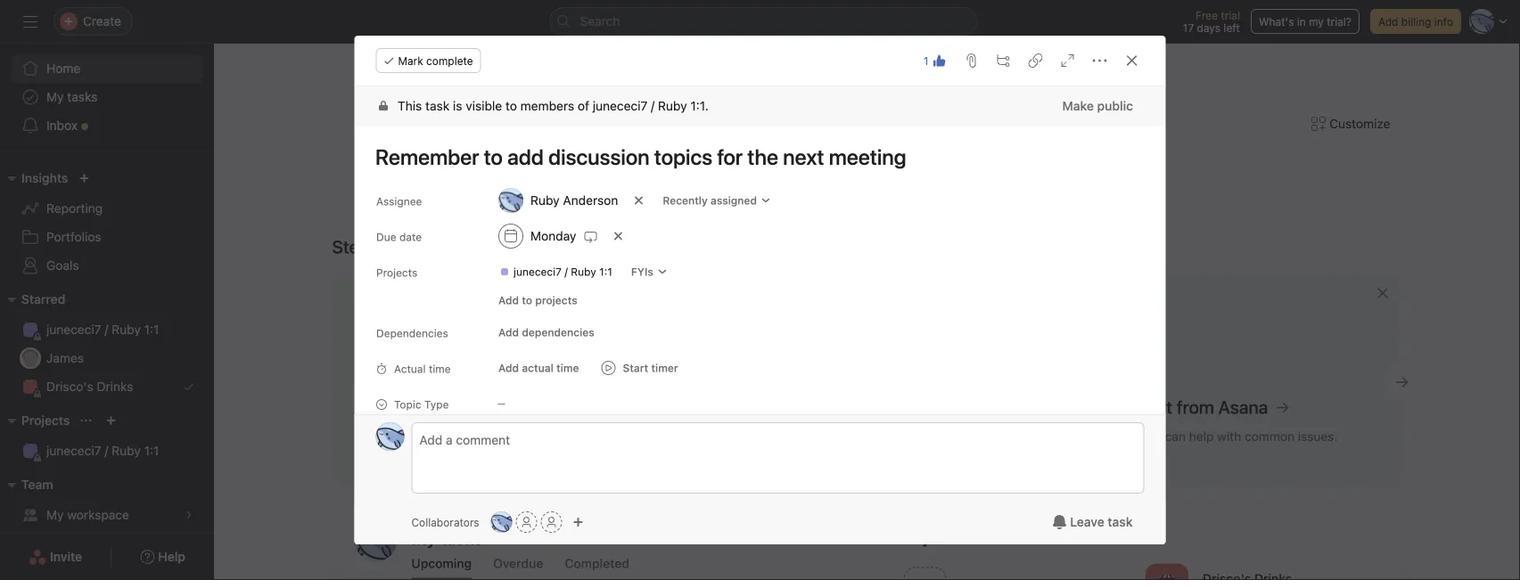 Task type: describe. For each thing, give the bounding box(es) containing it.
drisco's drinks link
[[11, 373, 203, 401]]

projects inside dropdown button
[[21, 413, 70, 428]]

—
[[497, 399, 505, 409]]

fyis
[[631, 266, 653, 278]]

ruby inside starred element
[[112, 322, 141, 337]]

james
[[46, 351, 84, 366]]

search
[[580, 14, 620, 29]]

1 horizontal spatial to
[[505, 99, 517, 113]]

members
[[520, 99, 574, 113]]

my tasks link
[[411, 526, 838, 551]]

remove assignee image
[[633, 195, 644, 206]]

type
[[424, 399, 448, 411]]

monday
[[530, 229, 576, 243]]

recently assigned button
[[654, 188, 779, 213]]

actual
[[394, 363, 425, 375]]

goals
[[46, 258, 79, 273]]

add dependencies button
[[490, 320, 602, 345]]

inbox link
[[11, 111, 203, 140]]

mark
[[398, 54, 423, 67]]

0 horizontal spatial time
[[428, 363, 450, 375]]

add for add billing info
[[1378, 15, 1398, 28]]

this task is visible to members of junececi7 / ruby 1:1.
[[397, 99, 708, 113]]

ra button down "topic"
[[376, 423, 404, 451]]

insights element
[[0, 162, 214, 284]]

17
[[1183, 21, 1194, 34]]

add or remove collaborators image
[[573, 517, 584, 528]]

to for steps to get started
[[383, 236, 399, 257]]

november
[[870, 130, 938, 147]]

ra for ra button on top of overdue
[[495, 516, 509, 529]]

ruby inside projects element
[[112, 444, 141, 458]]

add dependencies
[[498, 326, 594, 339]]

goals link
[[11, 251, 203, 280]]

scroll card carousel right image
[[1395, 375, 1409, 390]]

my tasks link
[[11, 83, 203, 111]]

junececi7 / ruby 1:1 for middle junececi7 / ruby 1:1 link
[[46, 322, 159, 337]]

get started
[[403, 236, 491, 257]]

1:1 inside main content
[[599, 266, 612, 278]]

collapse task pane image
[[1125, 53, 1139, 68]]

my
[[1309, 15, 1324, 28]]

assignee
[[376, 195, 422, 208]]

completed
[[565, 556, 629, 571]]

starred button
[[0, 289, 65, 310]]

main content containing this task is visible to members of junececi7 / ruby 1:1.
[[354, 86, 1166, 580]]

junececi7 inside projects element
[[46, 444, 101, 458]]

ra button up overdue
[[491, 512, 512, 533]]

my workspace link
[[11, 501, 203, 530]]

team button
[[0, 474, 53, 496]]

junececi7 right of
[[592, 99, 647, 113]]

ruby anderson button
[[490, 185, 626, 217]]

ruby left 1:1.
[[658, 99, 687, 113]]

projects inside main content
[[376, 267, 417, 279]]

invite button
[[17, 541, 94, 573]]

visible
[[465, 99, 502, 113]]

customize
[[1330, 116, 1390, 131]]

trial?
[[1327, 15, 1352, 28]]

afternoon,
[[808, 152, 931, 185]]

what's
[[1259, 15, 1294, 28]]

add for add dependencies
[[498, 326, 519, 339]]

steps to get started
[[332, 236, 491, 257]]

due
[[376, 231, 396, 243]]

to for add to projects
[[521, 294, 532, 307]]

1:1 for junececi7 / ruby 1:1 link in the projects element
[[144, 444, 159, 458]]

home
[[46, 61, 80, 76]]

recently assigned
[[662, 194, 757, 207]]

add for add actual time
[[498, 362, 519, 374]]

what's in my trial?
[[1259, 15, 1352, 28]]

topic type
[[394, 399, 448, 411]]

ruby inside wednesday, november 1 good afternoon, ruby
[[937, 152, 1000, 185]]

this
[[397, 99, 422, 113]]

add to projects button
[[490, 288, 585, 313]]

due date
[[376, 231, 421, 243]]

wednesday,
[[786, 130, 866, 147]]

add for add to projects
[[498, 294, 519, 307]]

free trial 17 days left
[[1183, 9, 1240, 34]]

add subtask image
[[996, 53, 1011, 68]]

task for leave
[[1108, 515, 1133, 530]]

make public
[[1062, 99, 1133, 113]]

my for my tasks
[[46, 90, 64, 104]]

add actual time button
[[490, 356, 587, 381]]

timer
[[651, 362, 678, 374]]

ruby inside dropdown button
[[530, 193, 559, 208]]

start
[[622, 362, 648, 374]]

1:1.
[[690, 99, 708, 113]]

projects element
[[0, 405, 214, 469]]

workspace
[[67, 508, 129, 522]]

search list box
[[550, 7, 978, 36]]

— button
[[490, 391, 597, 416]]

drisco's
[[46, 379, 93, 394]]

leave
[[1070, 515, 1104, 530]]

2 horizontal spatial projects
[[896, 526, 962, 547]]

my for my workspace
[[46, 508, 64, 522]]

junececi7 / ruby 1:1 link inside main content
[[492, 263, 619, 281]]

tasks
[[67, 90, 98, 104]]

actual
[[521, 362, 553, 374]]

fyis button
[[623, 259, 675, 284]]

mark complete
[[398, 54, 473, 67]]

team
[[21, 477, 53, 492]]

ruby down repeats icon
[[570, 266, 596, 278]]

days
[[1197, 21, 1221, 34]]

projects
[[535, 294, 577, 307]]

of
[[577, 99, 589, 113]]

1 inside wednesday, november 1 good afternoon, ruby
[[942, 130, 948, 147]]

projects button
[[0, 410, 70, 432]]

copy task link image
[[1028, 53, 1043, 68]]



Task type: locate. For each thing, give the bounding box(es) containing it.
1 horizontal spatial time
[[556, 362, 579, 374]]

drinks
[[97, 379, 133, 394]]

0 horizontal spatial 1
[[924, 54, 929, 67]]

dependencies
[[521, 326, 594, 339]]

junececi7 / ruby 1:1 for junececi7 / ruby 1:1 link in the projects element
[[46, 444, 159, 458]]

1 vertical spatial projects
[[21, 413, 70, 428]]

1 button
[[918, 48, 952, 73]]

completed button
[[565, 556, 629, 580]]

make public button
[[1050, 90, 1144, 122]]

teams element
[[0, 469, 214, 533]]

hide sidebar image
[[23, 14, 37, 29]]

billing
[[1401, 15, 1431, 28]]

my inside global element
[[46, 90, 64, 104]]

search button
[[550, 7, 978, 36]]

invite
[[50, 550, 82, 564]]

1 horizontal spatial projects
[[376, 267, 417, 279]]

1 horizontal spatial task
[[1108, 515, 1133, 530]]

time inside dropdown button
[[556, 362, 579, 374]]

1 my from the top
[[46, 90, 64, 104]]

reporting link
[[11, 194, 203, 223]]

junececi7 / ruby 1:1 inside projects element
[[46, 444, 159, 458]]

my inside teams element
[[46, 508, 64, 522]]

task for this
[[425, 99, 449, 113]]

to left date
[[383, 236, 399, 257]]

leave task button
[[1041, 506, 1144, 539]]

1 vertical spatial ra
[[495, 516, 509, 529]]

start timer
[[622, 362, 678, 374]]

ra for ra button on the left of upcoming
[[367, 532, 385, 549]]

Task Name text field
[[363, 136, 1144, 177]]

1:1 up teams element
[[144, 444, 159, 458]]

global element
[[0, 44, 214, 151]]

ra up overdue
[[495, 516, 509, 529]]

/ up teams element
[[105, 444, 108, 458]]

task right leave at the bottom right of page
[[1108, 515, 1133, 530]]

1 vertical spatial task
[[1108, 515, 1133, 530]]

free
[[1196, 9, 1218, 21]]

globe image
[[1156, 575, 1178, 580]]

collaborators
[[411, 516, 479, 529]]

/ up projects
[[564, 266, 567, 278]]

junececi7 inside starred element
[[46, 322, 101, 337]]

ra left the my tasks
[[367, 532, 385, 549]]

2 horizontal spatial to
[[521, 294, 532, 307]]

junececi7 / ruby 1:1 link up projects
[[492, 263, 619, 281]]

inbox
[[46, 118, 78, 133]]

full screen image
[[1061, 53, 1075, 68]]

0 vertical spatial 1
[[924, 54, 929, 67]]

more actions for this task image
[[1093, 53, 1107, 68]]

to inside button
[[521, 294, 532, 307]]

1 vertical spatial 1:1
[[144, 322, 159, 337]]

0 vertical spatial my
[[46, 90, 64, 104]]

add actual time
[[498, 362, 579, 374]]

0 vertical spatial 1:1
[[599, 266, 612, 278]]

assigned
[[710, 194, 757, 207]]

leave task
[[1070, 515, 1133, 530]]

home link
[[11, 54, 203, 83]]

attachments: add a file to this task, remember to add discussion topics for the next meeting image
[[964, 53, 979, 68]]

mark complete button
[[376, 48, 481, 73]]

trial
[[1221, 9, 1240, 21]]

junececi7 / ruby 1:1 up james
[[46, 322, 159, 337]]

0 horizontal spatial task
[[425, 99, 449, 113]]

0 vertical spatial junececi7 / ruby 1:1 link
[[492, 263, 619, 281]]

drisco's drinks
[[46, 379, 133, 394]]

actual time
[[394, 363, 450, 375]]

my tasks
[[46, 90, 98, 104]]

repeats image
[[583, 229, 597, 243]]

2 vertical spatial ra
[[367, 532, 385, 549]]

junececi7
[[592, 99, 647, 113], [513, 266, 561, 278], [46, 322, 101, 337], [46, 444, 101, 458]]

add billing info button
[[1370, 9, 1461, 34]]

what's in my trial? button
[[1251, 9, 1360, 34]]

date
[[399, 231, 421, 243]]

add left projects
[[498, 294, 519, 307]]

2 my from the top
[[46, 508, 64, 522]]

starred
[[21, 292, 65, 307]]

1 inside button
[[924, 54, 929, 67]]

add
[[1378, 15, 1398, 28], [498, 294, 519, 307], [498, 326, 519, 339], [498, 362, 519, 374]]

1 vertical spatial junececi7 / ruby 1:1 link
[[11, 316, 203, 344]]

remember to add discussion topics for the next meeting dialog
[[354, 36, 1166, 580]]

1 horizontal spatial 1
[[942, 130, 948, 147]]

0 vertical spatial projects
[[376, 267, 417, 279]]

junececi7 / ruby 1:1 up projects
[[513, 266, 612, 278]]

my down team
[[46, 508, 64, 522]]

ruby up drinks
[[112, 322, 141, 337]]

2 vertical spatial projects
[[896, 526, 962, 547]]

ra
[[383, 431, 397, 443], [495, 516, 509, 529], [367, 532, 385, 549]]

start timer button
[[594, 356, 685, 381]]

add to projects
[[498, 294, 577, 307]]

main content
[[354, 86, 1166, 580]]

2 vertical spatial to
[[521, 294, 532, 307]]

1 vertical spatial to
[[383, 236, 399, 257]]

add left actual
[[498, 362, 519, 374]]

junececi7 / ruby 1:1 inside main content
[[513, 266, 612, 278]]

anderson
[[563, 193, 618, 208]]

0 horizontal spatial projects
[[21, 413, 70, 428]]

upcoming button
[[411, 556, 472, 580]]

2 vertical spatial junececi7 / ruby 1:1 link
[[11, 437, 203, 465]]

projects
[[376, 267, 417, 279], [21, 413, 70, 428], [896, 526, 962, 547]]

0 vertical spatial junececi7 / ruby 1:1
[[513, 266, 612, 278]]

/ up drisco's drinks link on the bottom left of the page
[[105, 322, 108, 337]]

customize button
[[1300, 108, 1402, 140]]

junececi7 / ruby 1:1
[[513, 266, 612, 278], [46, 322, 159, 337], [46, 444, 159, 458]]

my
[[46, 90, 64, 104], [46, 508, 64, 522]]

2 vertical spatial 1:1
[[144, 444, 159, 458]]

complete
[[426, 54, 473, 67]]

insights button
[[0, 168, 68, 189]]

junececi7 up add to projects button
[[513, 266, 561, 278]]

ra for ra button below "topic"
[[383, 431, 397, 443]]

/ inside projects element
[[105, 444, 108, 458]]

upcoming
[[411, 556, 472, 571]]

1 vertical spatial junececi7 / ruby 1:1
[[46, 322, 159, 337]]

ja
[[24, 352, 36, 365]]

topic
[[394, 399, 421, 411]]

0 horizontal spatial to
[[383, 236, 399, 257]]

junececi7 up james
[[46, 322, 101, 337]]

add inside dropdown button
[[498, 362, 519, 374]]

good
[[734, 152, 802, 185]]

to right the visible
[[505, 99, 517, 113]]

junececi7 / ruby 1:1 inside starred element
[[46, 322, 159, 337]]

portfolios
[[46, 230, 101, 244]]

steps
[[332, 236, 378, 257]]

ruby anderson
[[530, 193, 618, 208]]

starred element
[[0, 284, 214, 405]]

junececi7 down projects dropdown button
[[46, 444, 101, 458]]

2 vertical spatial junececi7 / ruby 1:1
[[46, 444, 159, 458]]

junececi7 / ruby 1:1 link up james
[[11, 316, 203, 344]]

overdue button
[[493, 556, 543, 580]]

task inside button
[[1108, 515, 1133, 530]]

my workspace
[[46, 508, 129, 522]]

1 vertical spatial 1
[[942, 130, 948, 147]]

my tasks
[[411, 528, 483, 549]]

task left is
[[425, 99, 449, 113]]

portfolios link
[[11, 223, 203, 251]]

ra button
[[376, 423, 404, 451], [491, 512, 512, 533], [354, 519, 397, 562]]

ra button left upcoming
[[354, 519, 397, 562]]

/ left 1:1.
[[650, 99, 654, 113]]

0 vertical spatial ra
[[383, 431, 397, 443]]

1:1 inside starred element
[[144, 322, 159, 337]]

in
[[1297, 15, 1306, 28]]

task
[[425, 99, 449, 113], [1108, 515, 1133, 530]]

1:1 for middle junececi7 / ruby 1:1 link
[[144, 322, 159, 337]]

junececi7 / ruby 1:1 link up teams element
[[11, 437, 203, 465]]

add left billing
[[1378, 15, 1398, 28]]

info
[[1434, 15, 1453, 28]]

1:1 left fyis
[[599, 266, 612, 278]]

left
[[1224, 21, 1240, 34]]

time
[[556, 362, 579, 374], [428, 363, 450, 375]]

1:1 inside projects element
[[144, 444, 159, 458]]

wednesday, november 1 good afternoon, ruby
[[734, 130, 1000, 185]]

overdue
[[493, 556, 543, 571]]

insights
[[21, 171, 68, 185]]

clear due date image
[[612, 231, 623, 242]]

1:1 up drisco's drinks link on the bottom left of the page
[[144, 322, 159, 337]]

0 vertical spatial to
[[505, 99, 517, 113]]

dependencies
[[376, 327, 448, 340]]

1 left attachments: add a file to this task, remember to add discussion topics for the next meeting icon
[[924, 54, 929, 67]]

/ inside starred element
[[105, 322, 108, 337]]

add billing info
[[1378, 15, 1453, 28]]

ruby up the monday dropdown button
[[530, 193, 559, 208]]

ruby up teams element
[[112, 444, 141, 458]]

add down add to projects button
[[498, 326, 519, 339]]

0 vertical spatial task
[[425, 99, 449, 113]]

add inside button
[[498, 326, 519, 339]]

/
[[650, 99, 654, 113], [564, 266, 567, 278], [105, 322, 108, 337], [105, 444, 108, 458]]

my left tasks
[[46, 90, 64, 104]]

ruby down november at the top right of page
[[937, 152, 1000, 185]]

junececi7 / ruby 1:1 up teams element
[[46, 444, 159, 458]]

ra down "topic"
[[383, 431, 397, 443]]

1 right november at the top right of page
[[942, 130, 948, 147]]

junececi7 / ruby 1:1 link inside projects element
[[11, 437, 203, 465]]

reporting
[[46, 201, 103, 216]]

1 vertical spatial my
[[46, 508, 64, 522]]

to left projects
[[521, 294, 532, 307]]

make
[[1062, 99, 1093, 113]]



Task type: vqa. For each thing, say whether or not it's contained in the screenshot.
the middle junececi7 / Ruby 1:1 link
yes



